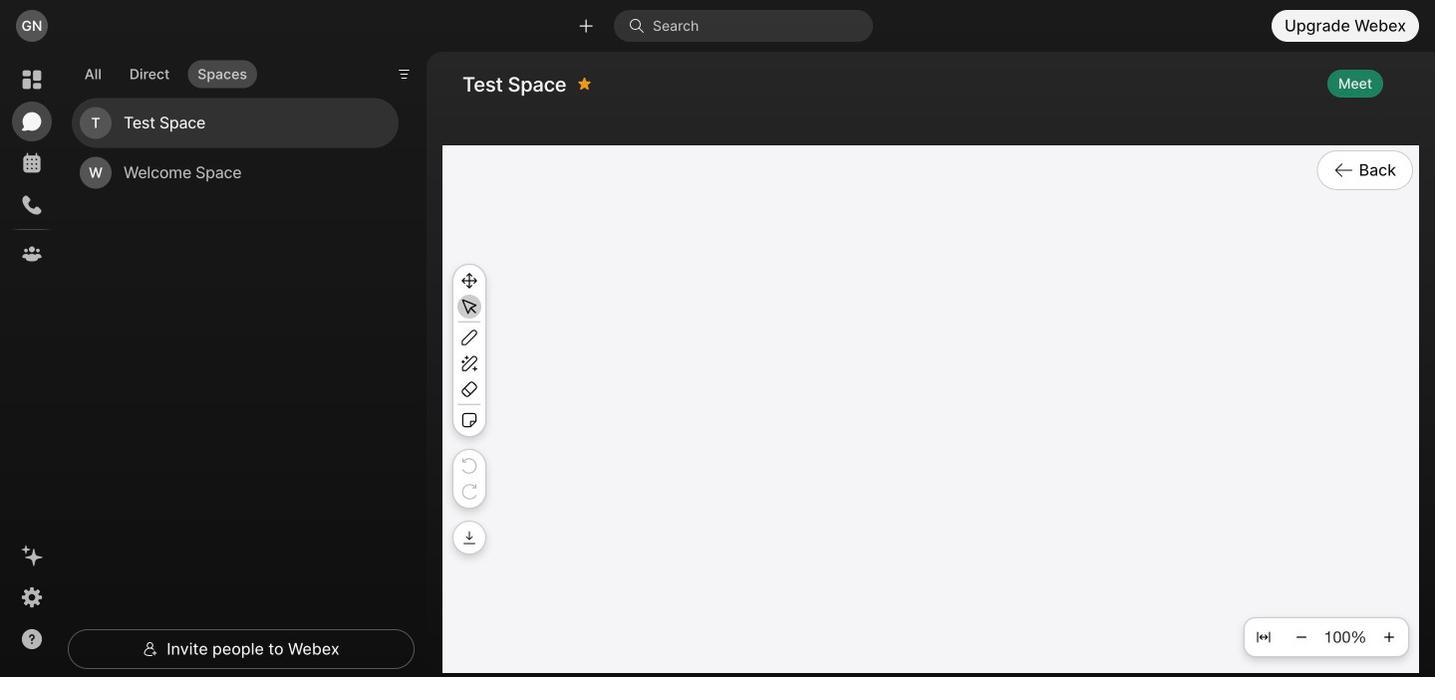 Task type: locate. For each thing, give the bounding box(es) containing it.
navigation
[[0, 52, 64, 678]]

tab list
[[70, 48, 262, 94]]



Task type: vqa. For each thing, say whether or not it's contained in the screenshot.
WEBEX tab list
yes



Task type: describe. For each thing, give the bounding box(es) containing it.
test space list item
[[72, 98, 399, 148]]

welcome space list item
[[72, 148, 399, 198]]

webex tab list
[[12, 60, 52, 274]]



